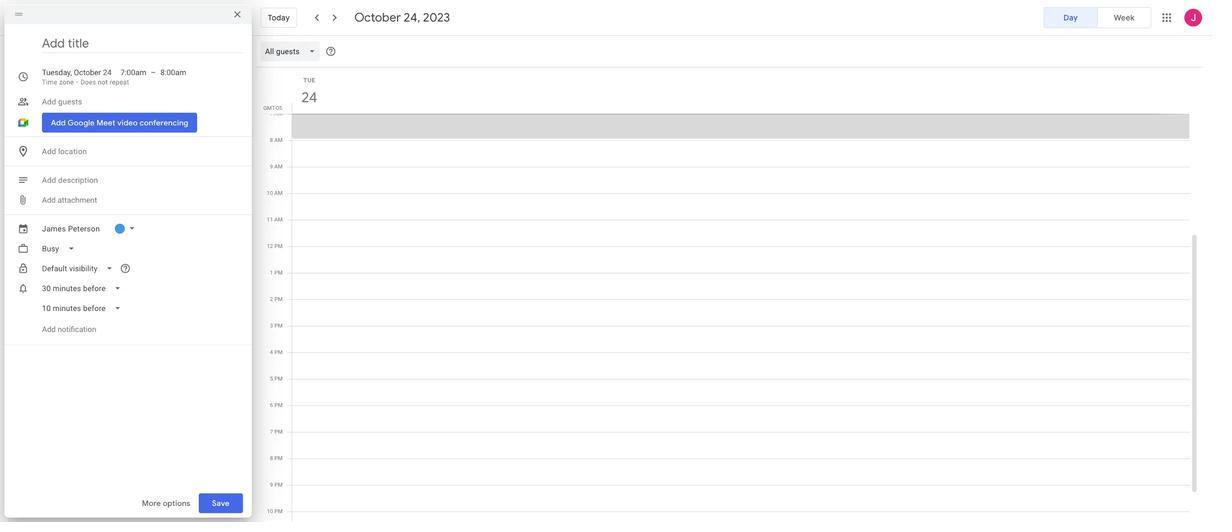 Task type: describe. For each thing, give the bounding box(es) containing it.
9 pm
[[270, 482, 283, 488]]

9 for 9 am
[[270, 164, 273, 170]]

gmt-05
[[263, 105, 282, 111]]

option group containing day
[[1044, 7, 1152, 28]]

9 am
[[270, 164, 283, 170]]

4
[[270, 349, 273, 355]]

add for add notification
[[42, 325, 56, 334]]

7 for 7 am
[[270, 111, 273, 117]]

tue 24
[[301, 77, 317, 107]]

add for add location
[[42, 147, 56, 156]]

2 pm
[[270, 296, 283, 302]]

time zone
[[42, 78, 74, 86]]

11
[[267, 217, 273, 223]]

0 horizontal spatial october
[[74, 68, 101, 77]]

gmt-
[[263, 105, 276, 111]]

1 horizontal spatial october
[[355, 10, 401, 25]]

7 pm
[[270, 429, 283, 435]]

peterson
[[68, 224, 100, 233]]

pm for 7 pm
[[275, 429, 283, 435]]

add attachment
[[42, 196, 97, 204]]

9 for 9 pm
[[270, 482, 273, 488]]

0 vertical spatial 24
[[103, 68, 112, 77]]

8 for 8 pm
[[270, 455, 273, 461]]

pm for 9 pm
[[275, 482, 283, 488]]

today button
[[261, 4, 297, 31]]

guests
[[58, 97, 82, 106]]

zone
[[59, 78, 74, 86]]

pm for 4 pm
[[275, 349, 283, 355]]

2023
[[423, 10, 450, 25]]

tuesday,
[[42, 68, 72, 77]]

2
[[270, 296, 273, 302]]

location
[[58, 147, 87, 156]]

tue
[[303, 77, 316, 84]]

Add title text field
[[42, 35, 243, 52]]

8 pm
[[270, 455, 283, 461]]

24,
[[404, 10, 421, 25]]

5
[[270, 376, 273, 382]]

24 grid
[[256, 67, 1200, 522]]

11 am
[[267, 217, 283, 223]]

am for 11 am
[[274, 217, 283, 223]]

james
[[42, 224, 66, 233]]

7 for 7 pm
[[270, 429, 273, 435]]

repeat
[[110, 78, 129, 86]]

pm for 2 pm
[[275, 296, 283, 302]]

pm for 10 pm
[[275, 508, 283, 514]]

8 am
[[270, 137, 283, 143]]

24 column header
[[292, 67, 1191, 114]]

add description button
[[38, 170, 243, 190]]

pm for 5 pm
[[275, 376, 283, 382]]

james peterson
[[42, 224, 100, 233]]

notification
[[58, 325, 96, 334]]

7:00am
[[121, 68, 146, 77]]

add location
[[42, 147, 87, 156]]

24 inside column header
[[301, 88, 317, 107]]

add for add description
[[42, 176, 56, 185]]

tuesday, october 24 element
[[297, 85, 322, 111]]

3 pm
[[270, 323, 283, 329]]

october 24, 2023
[[355, 10, 450, 25]]



Task type: vqa. For each thing, say whether or not it's contained in the screenshot.
states
no



Task type: locate. For each thing, give the bounding box(es) containing it.
0 horizontal spatial 24
[[103, 68, 112, 77]]

am for 7 am
[[274, 111, 283, 117]]

am for 10 am
[[274, 190, 283, 196]]

24
[[103, 68, 112, 77], [301, 88, 317, 107]]

10 pm from the top
[[275, 482, 283, 488]]

tuesday, october 24
[[42, 68, 112, 77]]

does
[[81, 78, 96, 86]]

5 pm
[[270, 376, 283, 382]]

am right 11 at left
[[274, 217, 283, 223]]

add notification button
[[38, 316, 101, 343]]

11 pm from the top
[[275, 508, 283, 514]]

7 left 05
[[270, 111, 273, 117]]

1 horizontal spatial 24
[[301, 88, 317, 107]]

add location button
[[38, 141, 243, 161]]

2 9 from the top
[[270, 482, 273, 488]]

option group
[[1044, 7, 1152, 28]]

0 vertical spatial 9
[[270, 164, 273, 170]]

6 pm from the top
[[275, 376, 283, 382]]

1 pm from the top
[[275, 243, 283, 249]]

1 vertical spatial october
[[74, 68, 101, 77]]

24 down tue
[[301, 88, 317, 107]]

1 vertical spatial 24
[[301, 88, 317, 107]]

8 up 9 pm
[[270, 455, 273, 461]]

10 for 10 pm
[[267, 508, 273, 514]]

pm for 8 pm
[[275, 455, 283, 461]]

october up "does" at the top of the page
[[74, 68, 101, 77]]

add attachment button
[[38, 190, 102, 210]]

7
[[270, 111, 273, 117], [270, 429, 273, 435]]

8:00am
[[161, 68, 186, 77]]

9
[[270, 164, 273, 170], [270, 482, 273, 488]]

am
[[274, 111, 283, 117], [274, 137, 283, 143], [274, 164, 283, 170], [274, 190, 283, 196], [274, 217, 283, 223]]

pm down 8 pm
[[275, 482, 283, 488]]

9 pm from the top
[[275, 455, 283, 461]]

1 pm
[[270, 270, 283, 276]]

add guests
[[42, 97, 82, 106]]

5 am from the top
[[274, 217, 283, 223]]

add up add attachment
[[42, 176, 56, 185]]

–
[[151, 68, 156, 77]]

1 10 from the top
[[267, 190, 273, 196]]

9 up 10 pm
[[270, 482, 273, 488]]

week
[[1115, 13, 1135, 23]]

1 8 from the top
[[270, 137, 273, 143]]

pm right the "4"
[[275, 349, 283, 355]]

pm down 6 pm
[[275, 429, 283, 435]]

10 down 9 pm
[[267, 508, 273, 514]]

1
[[270, 270, 273, 276]]

7 down "6"
[[270, 429, 273, 435]]

2 8 from the top
[[270, 455, 273, 461]]

4 pm from the top
[[275, 323, 283, 329]]

pm down 9 pm
[[275, 508, 283, 514]]

add left 'notification'
[[42, 325, 56, 334]]

1 vertical spatial 10
[[267, 508, 273, 514]]

add description
[[42, 176, 98, 185]]

description
[[58, 176, 98, 185]]

to element
[[151, 67, 156, 78]]

2 am from the top
[[274, 137, 283, 143]]

2 add from the top
[[42, 147, 56, 156]]

8 down 7 am
[[270, 137, 273, 143]]

Week radio
[[1098, 7, 1152, 28]]

10 for 10 am
[[267, 190, 273, 196]]

1 vertical spatial 7
[[270, 429, 273, 435]]

1 am from the top
[[274, 111, 283, 117]]

pm for 12 pm
[[275, 243, 283, 249]]

8 pm from the top
[[275, 429, 283, 435]]

notifications element
[[38, 278, 243, 318]]

1 vertical spatial 8
[[270, 455, 273, 461]]

pm right 5
[[275, 376, 283, 382]]

time
[[42, 78, 57, 86]]

add left attachment
[[42, 196, 56, 204]]

2 pm from the top
[[275, 270, 283, 276]]

1 add from the top
[[42, 97, 56, 106]]

2 10 from the top
[[267, 508, 273, 514]]

10 up 11 at left
[[267, 190, 273, 196]]

10 am
[[267, 190, 283, 196]]

pm for 1 pm
[[275, 270, 283, 276]]

october
[[355, 10, 401, 25], [74, 68, 101, 77]]

am for 9 am
[[274, 164, 283, 170]]

8
[[270, 137, 273, 143], [270, 455, 273, 461]]

attachment
[[58, 196, 97, 204]]

pm right "1"
[[275, 270, 283, 276]]

0 vertical spatial 8
[[270, 137, 273, 143]]

2 7 from the top
[[270, 429, 273, 435]]

october left the 24,
[[355, 10, 401, 25]]

3 add from the top
[[42, 176, 56, 185]]

add for add guests
[[42, 97, 56, 106]]

6
[[270, 402, 273, 408]]

pm for 6 pm
[[275, 402, 283, 408]]

am down 8 am
[[274, 164, 283, 170]]

add
[[42, 97, 56, 106], [42, 147, 56, 156], [42, 176, 56, 185], [42, 196, 56, 204], [42, 325, 56, 334]]

3 pm from the top
[[275, 296, 283, 302]]

8 for 8 am
[[270, 137, 273, 143]]

0 vertical spatial october
[[355, 10, 401, 25]]

3
[[270, 323, 273, 329]]

12 pm
[[267, 243, 283, 249]]

am down 9 am
[[274, 190, 283, 196]]

add for add attachment
[[42, 196, 56, 204]]

pm right "6"
[[275, 402, 283, 408]]

7:00am – 8:00am
[[121, 68, 186, 77]]

1 7 from the top
[[270, 111, 273, 117]]

add left the location
[[42, 147, 56, 156]]

24 up does not repeat
[[103, 68, 112, 77]]

10
[[267, 190, 273, 196], [267, 508, 273, 514]]

pm right 2
[[275, 296, 283, 302]]

add guests button
[[38, 92, 243, 112]]

5 pm from the top
[[275, 349, 283, 355]]

pm right 3
[[275, 323, 283, 329]]

add inside dropdown button
[[42, 176, 56, 185]]

5 add from the top
[[42, 325, 56, 334]]

pm up 9 pm
[[275, 455, 283, 461]]

today
[[268, 13, 290, 23]]

pm right 12
[[275, 243, 283, 249]]

pm
[[275, 243, 283, 249], [275, 270, 283, 276], [275, 296, 283, 302], [275, 323, 283, 329], [275, 349, 283, 355], [275, 376, 283, 382], [275, 402, 283, 408], [275, 429, 283, 435], [275, 455, 283, 461], [275, 482, 283, 488], [275, 508, 283, 514]]

am up 9 am
[[274, 137, 283, 143]]

add down time on the left of page
[[42, 97, 56, 106]]

Day radio
[[1044, 7, 1099, 28]]

0 vertical spatial 10
[[267, 190, 273, 196]]

4 pm
[[270, 349, 283, 355]]

add notification
[[42, 325, 96, 334]]

am for 8 am
[[274, 137, 283, 143]]

9 up 10 am
[[270, 164, 273, 170]]

7 pm from the top
[[275, 402, 283, 408]]

am up 8 am
[[274, 111, 283, 117]]

not
[[98, 78, 108, 86]]

day
[[1064, 13, 1079, 23]]

1 9 from the top
[[270, 164, 273, 170]]

12
[[267, 243, 273, 249]]

0 vertical spatial 7
[[270, 111, 273, 117]]

4 am from the top
[[274, 190, 283, 196]]

1 vertical spatial 9
[[270, 482, 273, 488]]

pm for 3 pm
[[275, 323, 283, 329]]

4 add from the top
[[42, 196, 56, 204]]

05
[[276, 105, 282, 111]]

7 am
[[270, 111, 283, 117]]

None field
[[261, 41, 324, 61], [38, 239, 83, 259], [38, 259, 122, 278], [38, 278, 130, 298], [38, 298, 130, 318], [261, 41, 324, 61], [38, 239, 83, 259], [38, 259, 122, 278], [38, 278, 130, 298], [38, 298, 130, 318]]

6 pm
[[270, 402, 283, 408]]

3 am from the top
[[274, 164, 283, 170]]

does not repeat
[[81, 78, 129, 86]]

10 pm
[[267, 508, 283, 514]]



